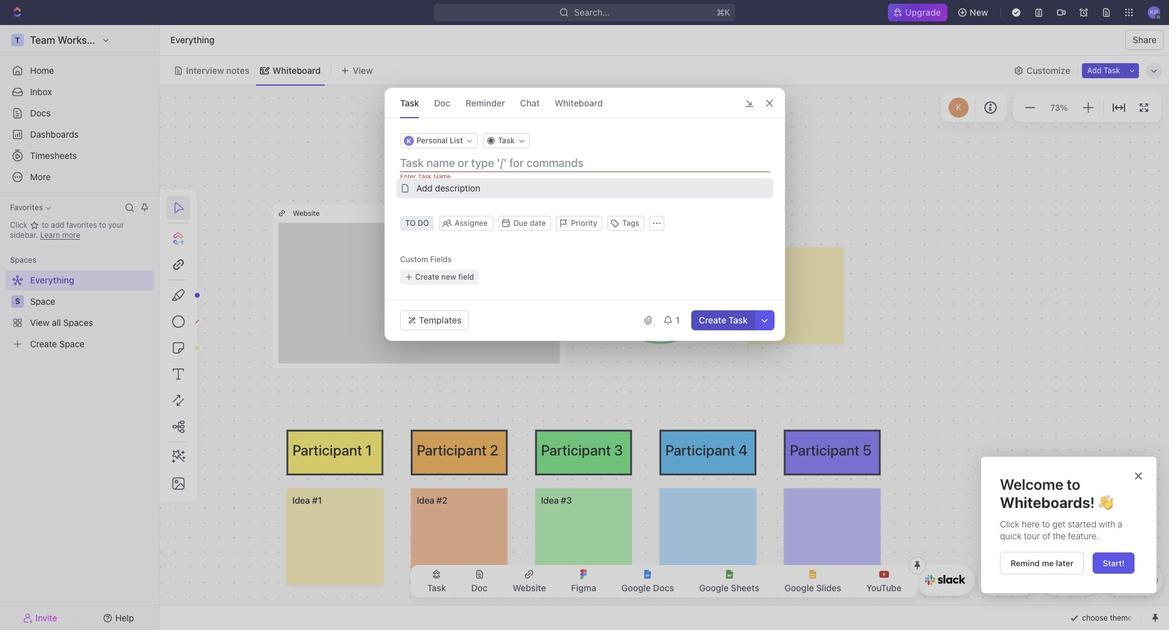 Task type: describe. For each thing, give the bounding box(es) containing it.
doc button for task button for website button
[[461, 569, 498, 594]]

customize
[[1027, 65, 1071, 75]]

assignee
[[454, 219, 488, 228]]

excel
[[1118, 577, 1136, 585]]

add task
[[1088, 65, 1121, 75]]

dialog containing task
[[384, 88, 785, 341]]

favorites
[[10, 203, 43, 212]]

to left your
[[99, 220, 106, 230]]

remind me later
[[1011, 559, 1074, 569]]

website button
[[503, 569, 556, 594]]

welcome to whiteboards ! 👋
[[1000, 476, 1114, 512]]

do
[[417, 219, 429, 228]]

excel & csv
[[1118, 577, 1159, 585]]

1
[[676, 315, 680, 326]]

to inside welcome to whiteboards ! 👋
[[1067, 476, 1081, 494]]

youtube button
[[857, 569, 912, 594]]

timesheets
[[30, 150, 77, 161]]

invite
[[35, 613, 57, 624]]

add for add description
[[416, 183, 432, 194]]

dialog containing ×
[[982, 457, 1157, 594]]

Task name or type '/' for commands text field
[[400, 156, 772, 171]]

&
[[1138, 577, 1143, 585]]

csv
[[1145, 577, 1159, 585]]

whiteboard for whiteboard link at the top of the page
[[273, 65, 321, 75]]

whiteboard for whiteboard button
[[555, 97, 603, 108]]

notes
[[226, 65, 250, 75]]

share
[[1133, 34, 1157, 45]]

add description button
[[396, 179, 773, 199]]

chat button
[[520, 88, 539, 118]]

quick
[[1000, 531, 1022, 542]]

add description
[[416, 183, 480, 194]]

priority button
[[556, 216, 602, 231]]

chat
[[520, 97, 539, 108]]

google sheets button
[[689, 569, 770, 594]]

reminder
[[465, 97, 505, 108]]

welcome
[[1000, 476, 1064, 494]]

here
[[1022, 519, 1040, 530]]

description
[[435, 183, 480, 194]]

everything
[[170, 34, 215, 45]]

learn
[[40, 231, 60, 240]]

the
[[1053, 531, 1066, 542]]

0 horizontal spatial doc
[[434, 97, 450, 108]]

feature.
[[1068, 531, 1099, 542]]

priority button
[[556, 216, 602, 231]]

inbox link
[[5, 82, 154, 102]]

search...
[[574, 7, 610, 18]]

× button
[[1134, 467, 1143, 484]]

dashboards
[[30, 129, 79, 140]]

custom fields
[[400, 255, 451, 264]]

custom
[[400, 255, 428, 264]]

whiteboard link
[[270, 62, 321, 79]]

task button
[[483, 133, 530, 148]]

task button for website button
[[417, 569, 456, 594]]

sidebar.
[[10, 231, 38, 240]]

me
[[1042, 559, 1054, 569]]

learn more
[[40, 231, 80, 240]]

google for google docs
[[622, 583, 651, 594]]

everything link
[[167, 33, 218, 48]]

favorites
[[66, 220, 97, 230]]

google docs
[[622, 583, 674, 594]]

1 horizontal spatial doc
[[471, 583, 488, 594]]

spaces
[[10, 256, 37, 265]]

new
[[441, 272, 456, 282]]

assignee button
[[440, 219, 492, 229]]

google slides button
[[775, 569, 852, 594]]

tour
[[1024, 531, 1040, 542]]

your
[[108, 220, 124, 230]]

1 button
[[658, 311, 686, 331]]

more
[[62, 231, 80, 240]]

create new field button
[[400, 270, 479, 285]]

to add favorites to your sidebar.
[[10, 220, 124, 240]]

learn more link
[[40, 231, 80, 240]]



Task type: vqa. For each thing, say whether or not it's contained in the screenshot.
"Figma" button
yes



Task type: locate. For each thing, give the bounding box(es) containing it.
0 horizontal spatial docs
[[30, 108, 51, 118]]

0 vertical spatial create
[[415, 272, 439, 282]]

new button
[[953, 3, 996, 23]]

task button for "reminder" button
[[400, 88, 419, 118]]

1 vertical spatial click
[[1000, 519, 1020, 530]]

home
[[30, 65, 54, 76]]

google docs button
[[611, 569, 684, 594]]

timesheets link
[[5, 146, 154, 166]]

click up sidebar.
[[10, 220, 30, 230]]

doc left reminder
[[434, 97, 450, 108]]

doc button left website button
[[461, 569, 498, 594]]

doc
[[434, 97, 450, 108], [471, 583, 488, 594]]

google sheets
[[699, 583, 760, 594]]

0 horizontal spatial google
[[622, 583, 651, 594]]

interview
[[186, 65, 224, 75]]

google left sheets
[[699, 583, 729, 594]]

!
[[1091, 494, 1095, 512]]

0 vertical spatial website
[[293, 209, 320, 218]]

customize button
[[1010, 62, 1074, 79]]

create task button
[[691, 311, 755, 331]]

upgrade
[[905, 7, 941, 18]]

google for google slides
[[785, 583, 814, 594]]

add for add task
[[1088, 65, 1102, 75]]

1 google from the left
[[622, 583, 651, 594]]

click inside sidebar navigation
[[10, 220, 30, 230]]

task inside dropdown button
[[498, 136, 514, 145]]

0 vertical spatial doc
[[434, 97, 450, 108]]

1 vertical spatial doc
[[471, 583, 488, 594]]

due
[[513, 219, 528, 228]]

of
[[1043, 531, 1051, 542]]

to do
[[405, 219, 429, 228]]

task inside 'button'
[[1104, 65, 1121, 75]]

2 horizontal spatial google
[[785, 583, 814, 594]]

google slides
[[785, 583, 842, 594]]

upgrade link
[[888, 4, 948, 21]]

0 vertical spatial click
[[10, 220, 30, 230]]

tree inside sidebar navigation
[[5, 271, 154, 355]]

dashboards link
[[5, 125, 154, 145]]

0 vertical spatial doc button
[[434, 88, 450, 118]]

tags button
[[607, 216, 644, 231]]

tags button
[[607, 216, 644, 231]]

create inside create new field button
[[415, 272, 439, 282]]

to inside to do dropdown button
[[405, 219, 415, 228]]

to inside click here to get started with a quick tour of the feature.
[[1042, 519, 1050, 530]]

due date button
[[498, 216, 551, 231]]

73% button
[[1048, 100, 1071, 115]]

docs inside sidebar navigation
[[30, 108, 51, 118]]

1 button
[[658, 311, 686, 331]]

add left description
[[416, 183, 432, 194]]

favorites button
[[5, 200, 56, 215]]

templates
[[419, 315, 461, 326]]

1 vertical spatial add
[[416, 183, 432, 194]]

0 horizontal spatial dialog
[[384, 88, 785, 341]]

to up of
[[1042, 519, 1050, 530]]

create down custom fields
[[415, 272, 439, 282]]

0 vertical spatial add
[[1088, 65, 1102, 75]]

google left slides
[[785, 583, 814, 594]]

0 vertical spatial dialog
[[384, 88, 785, 341]]

create new field button
[[400, 270, 479, 285]]

google
[[622, 583, 651, 594], [699, 583, 729, 594], [785, 583, 814, 594]]

click for click
[[10, 220, 30, 230]]

add inside button
[[416, 183, 432, 194]]

click for click here to get started with a quick tour of the feature.
[[1000, 519, 1020, 530]]

google inside button
[[622, 583, 651, 594]]

website inside button
[[513, 583, 546, 594]]

due date
[[513, 219, 546, 228]]

to
[[405, 219, 415, 228], [42, 220, 49, 230], [99, 220, 106, 230], [1067, 476, 1081, 494], [1042, 519, 1050, 530]]

later
[[1056, 559, 1074, 569]]

inbox
[[30, 86, 52, 97]]

1 horizontal spatial google
[[699, 583, 729, 594]]

1 vertical spatial doc button
[[461, 569, 498, 594]]

reminder button
[[465, 88, 505, 118]]

0 horizontal spatial whiteboard
[[273, 65, 321, 75]]

to up learn
[[42, 220, 49, 230]]

priority
[[571, 219, 597, 228]]

1 vertical spatial create
[[699, 315, 726, 326]]

youtube
[[867, 583, 902, 594]]

1 horizontal spatial website
[[513, 583, 546, 594]]

start!
[[1103, 559, 1125, 569]]

1 vertical spatial docs
[[653, 583, 674, 594]]

whiteboard right notes
[[273, 65, 321, 75]]

1 horizontal spatial whiteboard
[[555, 97, 603, 108]]

dialog
[[384, 88, 785, 341], [982, 457, 1157, 594]]

0 vertical spatial docs
[[30, 108, 51, 118]]

doc left website button
[[471, 583, 488, 594]]

73%
[[1051, 103, 1068, 113]]

templates button
[[400, 311, 469, 331]]

remind
[[1011, 559, 1040, 569]]

1 horizontal spatial dialog
[[982, 457, 1157, 594]]

docs inside button
[[653, 583, 674, 594]]

0 horizontal spatial doc button
[[434, 88, 450, 118]]

add right customize
[[1088, 65, 1102, 75]]

create task
[[699, 315, 748, 326]]

sidebar navigation
[[0, 25, 160, 631]]

click here to get started with a quick tour of the feature.
[[1000, 519, 1125, 542]]

1 horizontal spatial docs
[[653, 583, 674, 594]]

1 horizontal spatial add
[[1088, 65, 1102, 75]]

⌘k
[[717, 7, 730, 18]]

add inside 'button'
[[1088, 65, 1102, 75]]

create for create task
[[699, 315, 726, 326]]

0 horizontal spatial website
[[293, 209, 320, 218]]

docs link
[[5, 103, 154, 123]]

1 horizontal spatial doc button
[[461, 569, 498, 594]]

google for google sheets
[[699, 583, 729, 594]]

2 google from the left
[[699, 583, 729, 594]]

0 vertical spatial task button
[[400, 88, 419, 118]]

k
[[956, 102, 962, 112]]

click up quick
[[1000, 519, 1020, 530]]

new
[[970, 7, 988, 18]]

add
[[1088, 65, 1102, 75], [416, 183, 432, 194]]

figma button
[[561, 569, 606, 594]]

0 horizontal spatial create
[[415, 272, 439, 282]]

0 horizontal spatial click
[[10, 220, 30, 230]]

1 vertical spatial dialog
[[982, 457, 1157, 594]]

add task button
[[1083, 63, 1126, 78]]

google right 'figma'
[[622, 583, 651, 594]]

1 horizontal spatial create
[[699, 315, 726, 326]]

invite button
[[5, 610, 76, 627]]

create for create new field
[[415, 272, 439, 282]]

create right 1
[[699, 315, 726, 326]]

1 horizontal spatial click
[[1000, 519, 1020, 530]]

get
[[1053, 519, 1066, 530]]

started
[[1068, 519, 1097, 530]]

create inside create task button
[[699, 315, 726, 326]]

figma
[[571, 583, 596, 594]]

doc button for "reminder" button's task button
[[434, 88, 450, 118]]

to up whiteboards
[[1067, 476, 1081, 494]]

whiteboard right chat
[[555, 97, 603, 108]]

invite user image
[[23, 613, 33, 624]]

field
[[458, 272, 474, 282]]

3 google from the left
[[785, 583, 814, 594]]

1 vertical spatial website
[[513, 583, 546, 594]]

start! button
[[1093, 553, 1135, 574]]

a
[[1118, 519, 1123, 530]]

create new field
[[415, 272, 474, 282]]

website
[[293, 209, 320, 218], [513, 583, 546, 594]]

0 horizontal spatial add
[[416, 183, 432, 194]]

create
[[415, 272, 439, 282], [699, 315, 726, 326]]

date
[[530, 219, 546, 228]]

doc button left "reminder" button
[[434, 88, 450, 118]]

tree
[[5, 271, 154, 355]]

interview notes link
[[184, 62, 250, 79]]

task button
[[400, 88, 419, 118], [417, 569, 456, 594]]

1 vertical spatial whiteboard
[[555, 97, 603, 108]]

0 vertical spatial whiteboard
[[273, 65, 321, 75]]

docs
[[30, 108, 51, 118], [653, 583, 674, 594]]

×
[[1134, 467, 1143, 484]]

whiteboards
[[1000, 494, 1091, 512]]

share button
[[1125, 30, 1164, 50]]

tags
[[622, 219, 639, 228]]

👋
[[1098, 494, 1114, 512]]

excel & csv link
[[1104, 565, 1163, 596]]

to left do
[[405, 219, 415, 228]]

add
[[51, 220, 64, 230]]

to do button
[[400, 216, 434, 231]]

1 vertical spatial task button
[[417, 569, 456, 594]]

click inside click here to get started with a quick tour of the feature.
[[1000, 519, 1020, 530]]



